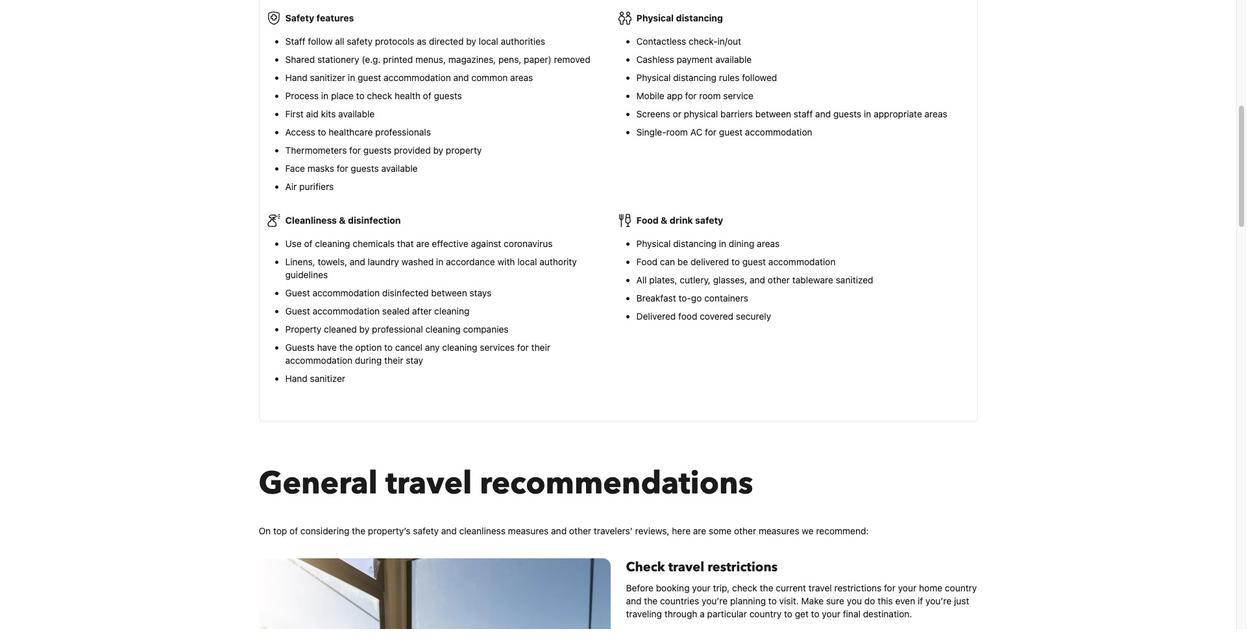 Task type: describe. For each thing, give the bounding box(es) containing it.
professionals
[[375, 127, 431, 138]]

guests down the "shared stationery (e.g. printed menus, magazines, pens, paper) removed"
[[434, 90, 462, 101]]

cashless payment available
[[636, 54, 752, 65]]

distancing for physical distancing in dining areas
[[673, 238, 717, 249]]

guests down 'access to healthcare professionals'
[[363, 145, 392, 156]]

2 horizontal spatial of
[[423, 90, 431, 101]]

in up place
[[348, 72, 355, 83]]

safety for drink
[[695, 215, 723, 226]]

place
[[331, 90, 354, 101]]

check travel restrictions before booking your trip, check the current travel restrictions for your home country and the countries you're planning to visit. make sure you do this even if you're just traveling through a particular country to get to your final destination.
[[626, 559, 977, 620]]

physical
[[684, 108, 718, 119]]

1 horizontal spatial restrictions
[[834, 583, 882, 594]]

in left dining
[[719, 238, 726, 249]]

delivered
[[636, 311, 676, 322]]

to up glasses,
[[732, 256, 740, 267]]

the up traveling
[[644, 596, 658, 607]]

safety
[[285, 12, 314, 23]]

physical distancing in dining areas
[[636, 238, 780, 249]]

this
[[878, 596, 893, 607]]

on
[[259, 526, 271, 537]]

chemicals
[[353, 238, 395, 249]]

and right glasses,
[[750, 275, 765, 286]]

top
[[273, 526, 287, 537]]

thermometers
[[285, 145, 347, 156]]

guests have the option to cancel any cleaning services for their accommodation during their stay
[[285, 342, 550, 366]]

go
[[691, 293, 702, 304]]

kits
[[321, 108, 336, 119]]

just
[[954, 596, 969, 607]]

planning
[[730, 596, 766, 607]]

laundry
[[368, 256, 399, 267]]

to-
[[679, 293, 691, 304]]

delivered
[[691, 256, 729, 267]]

all
[[636, 275, 647, 286]]

2 measures from the left
[[759, 526, 799, 537]]

accommodation down towels,
[[313, 288, 380, 299]]

to inside guests have the option to cancel any cleaning services for their accommodation during their stay
[[384, 342, 393, 353]]

local for with
[[518, 256, 537, 267]]

1 vertical spatial by
[[433, 145, 443, 156]]

plates,
[[649, 275, 677, 286]]

service
[[723, 90, 754, 101]]

1 horizontal spatial safety
[[413, 526, 439, 537]]

0 horizontal spatial country
[[750, 609, 782, 620]]

purifiers
[[299, 181, 334, 192]]

guidelines
[[285, 269, 328, 280]]

1 vertical spatial of
[[304, 238, 313, 249]]

1 you're from the left
[[702, 596, 728, 607]]

directed
[[429, 36, 464, 47]]

2 horizontal spatial travel
[[809, 583, 832, 594]]

removed
[[554, 54, 591, 65]]

traveling
[[626, 609, 662, 620]]

property
[[446, 145, 482, 156]]

1 horizontal spatial country
[[945, 583, 977, 594]]

physical distancing
[[636, 12, 723, 23]]

a
[[700, 609, 705, 620]]

services
[[480, 342, 515, 353]]

pens,
[[498, 54, 522, 65]]

physical for physical distancing
[[636, 12, 674, 23]]

hand for hand sanitizer
[[285, 373, 308, 384]]

before
[[626, 583, 654, 594]]

first aid kits available
[[285, 108, 375, 119]]

1 horizontal spatial areas
[[757, 238, 780, 249]]

physical for physical distancing in dining areas
[[636, 238, 671, 249]]

effective
[[432, 238, 468, 249]]

0 horizontal spatial between
[[431, 288, 467, 299]]

health
[[395, 90, 421, 101]]

1 vertical spatial available
[[338, 108, 375, 119]]

trip,
[[713, 583, 730, 594]]

food & drink safety
[[636, 215, 723, 226]]

with
[[498, 256, 515, 267]]

breakfast
[[636, 293, 676, 304]]

common
[[471, 72, 508, 83]]

cleaning up towels,
[[315, 238, 350, 249]]

screens
[[636, 108, 670, 119]]

sealed
[[382, 306, 410, 317]]

in/out
[[718, 36, 741, 47]]

accommodation up health
[[384, 72, 451, 83]]

drink
[[670, 215, 693, 226]]

2 vertical spatial guest
[[742, 256, 766, 267]]

0 horizontal spatial other
[[569, 526, 591, 537]]

2 horizontal spatial your
[[898, 583, 917, 594]]

food can be delivered to guest accommodation
[[636, 256, 836, 267]]

accommodation up the tableware
[[768, 256, 836, 267]]

0 horizontal spatial your
[[692, 583, 711, 594]]

1 horizontal spatial other
[[734, 526, 756, 537]]

the left property's
[[352, 526, 366, 537]]

delivered food covered securely
[[636, 311, 771, 322]]

staff
[[794, 108, 813, 119]]

property
[[285, 324, 322, 335]]

containers
[[704, 293, 748, 304]]

general travel recommendations
[[259, 463, 753, 506]]

features
[[317, 12, 354, 23]]

2 horizontal spatial by
[[466, 36, 476, 47]]

the up planning
[[760, 583, 773, 594]]

1 vertical spatial guest
[[719, 127, 743, 138]]

hand sanitizer
[[285, 373, 345, 384]]

and inside linens, towels, and laundry washed in accordance with local authority guidelines
[[350, 256, 365, 267]]

hand for hand sanitizer in guest accommodation and common areas
[[285, 72, 308, 83]]

paper)
[[524, 54, 552, 65]]

for inside guests have the option to cancel any cleaning services for their accommodation during their stay
[[517, 342, 529, 353]]

contactless
[[636, 36, 686, 47]]

1 horizontal spatial your
[[822, 609, 841, 620]]

0 horizontal spatial by
[[359, 324, 370, 335]]

protocols
[[375, 36, 415, 47]]

to right place
[[356, 90, 365, 101]]

1 horizontal spatial are
[[693, 526, 706, 537]]

cleaning inside guests have the option to cancel any cleaning services for their accommodation during their stay
[[442, 342, 477, 353]]

cleaning up any
[[425, 324, 461, 335]]

disinfection
[[348, 215, 401, 226]]

travelers'
[[594, 526, 633, 537]]

accommodation inside guests have the option to cancel any cleaning services for their accommodation during their stay
[[285, 355, 353, 366]]

mobile
[[636, 90, 665, 101]]

staff follow all safety protocols as directed by local authorities
[[285, 36, 545, 47]]

2 you're from the left
[[926, 596, 952, 607]]

thermometers for guests provided by property
[[285, 145, 482, 156]]

2 horizontal spatial available
[[715, 54, 752, 65]]

breakfast to-go containers
[[636, 293, 748, 304]]

and left cleanliness
[[441, 526, 457, 537]]

process
[[285, 90, 319, 101]]

disinfected
[[382, 288, 429, 299]]

all
[[335, 36, 344, 47]]

sure
[[826, 596, 845, 607]]

companies
[[463, 324, 509, 335]]

0 horizontal spatial of
[[290, 526, 298, 537]]

after
[[412, 306, 432, 317]]

have
[[317, 342, 337, 353]]

2 horizontal spatial areas
[[925, 108, 948, 119]]

for right app
[[685, 90, 697, 101]]

in left place
[[321, 90, 329, 101]]

sanitized
[[836, 275, 873, 286]]

coronavirus
[[504, 238, 553, 249]]

0 vertical spatial between
[[755, 108, 791, 119]]

single-room ac for guest accommodation
[[636, 127, 812, 138]]

you
[[847, 596, 862, 607]]



Task type: vqa. For each thing, say whether or not it's contained in the screenshot.
visit. in the right bottom of the page
yes



Task type: locate. For each thing, give the bounding box(es) containing it.
cleaning
[[315, 238, 350, 249], [434, 306, 470, 317], [425, 324, 461, 335], [442, 342, 477, 353]]

safety features
[[285, 12, 354, 23]]

1 vertical spatial check
[[732, 583, 757, 594]]

0 vertical spatial sanitizer
[[310, 72, 345, 83]]

other
[[768, 275, 790, 286], [569, 526, 591, 537], [734, 526, 756, 537]]

2 sanitizer from the top
[[310, 373, 345, 384]]

shared stationery (e.g. printed menus, magazines, pens, paper) removed
[[285, 54, 591, 65]]

travel for general
[[386, 463, 472, 506]]

1 vertical spatial areas
[[925, 108, 948, 119]]

distancing for physical distancing
[[676, 12, 723, 23]]

food left the drink
[[636, 215, 659, 226]]

0 horizontal spatial &
[[339, 215, 346, 226]]

between down linens, towels, and laundry washed in accordance with local authority guidelines
[[431, 288, 467, 299]]

0 vertical spatial by
[[466, 36, 476, 47]]

0 horizontal spatial safety
[[347, 36, 373, 47]]

& right cleanliness
[[339, 215, 346, 226]]

followed
[[742, 72, 777, 83]]

distancing up mobile app for room service
[[673, 72, 717, 83]]

food up all
[[636, 256, 658, 267]]

safety up physical distancing in dining areas
[[695, 215, 723, 226]]

that
[[397, 238, 414, 249]]

travel up property's
[[386, 463, 472, 506]]

securely
[[736, 311, 771, 322]]

0 horizontal spatial are
[[416, 238, 429, 249]]

check inside check travel restrictions before booking your trip, check the current travel restrictions for your home country and the countries you're planning to visit. make sure you do this even if you're just traveling through a particular country to get to your final destination.
[[732, 583, 757, 594]]

0 vertical spatial check
[[367, 90, 392, 101]]

guest down guidelines
[[285, 288, 310, 299]]

2 vertical spatial of
[[290, 526, 298, 537]]

the inside guests have the option to cancel any cleaning services for their accommodation during their stay
[[339, 342, 353, 353]]

0 vertical spatial distancing
[[676, 12, 723, 23]]

by up magazines,
[[466, 36, 476, 47]]

do
[[865, 596, 875, 607]]

0 horizontal spatial travel
[[386, 463, 472, 506]]

room down physical distancing rules followed
[[699, 90, 721, 101]]

2 vertical spatial distancing
[[673, 238, 717, 249]]

are
[[416, 238, 429, 249], [693, 526, 706, 537]]

sanitizer
[[310, 72, 345, 83], [310, 373, 345, 384]]

distancing
[[676, 12, 723, 23], [673, 72, 717, 83], [673, 238, 717, 249]]

1 hand from the top
[[285, 72, 308, 83]]

3 physical from the top
[[636, 238, 671, 249]]

process in place to check health of guests
[[285, 90, 462, 101]]

washed
[[401, 256, 434, 267]]

recommend:
[[816, 526, 869, 537]]

areas right dining
[[757, 238, 780, 249]]

guest accommodation disinfected between stays
[[285, 288, 492, 299]]

physical for physical distancing rules followed
[[636, 72, 671, 83]]

authorities
[[501, 36, 545, 47]]

2 guest from the top
[[285, 306, 310, 317]]

0 horizontal spatial you're
[[702, 596, 728, 607]]

1 sanitizer from the top
[[310, 72, 345, 83]]

1 physical from the top
[[636, 12, 674, 23]]

0 vertical spatial are
[[416, 238, 429, 249]]

here
[[672, 526, 691, 537]]

distancing for physical distancing rules followed
[[673, 72, 717, 83]]

2 vertical spatial travel
[[809, 583, 832, 594]]

areas
[[510, 72, 533, 83], [925, 108, 948, 119], [757, 238, 780, 249]]

glasses,
[[713, 275, 747, 286]]

1 vertical spatial food
[[636, 256, 658, 267]]

0 horizontal spatial measures
[[508, 526, 549, 537]]

check
[[626, 559, 665, 576]]

for right the masks
[[337, 163, 348, 174]]

available down provided
[[381, 163, 418, 174]]

in inside linens, towels, and laundry washed in accordance with local authority guidelines
[[436, 256, 444, 267]]

areas down 'pens,'
[[510, 72, 533, 83]]

0 vertical spatial available
[[715, 54, 752, 65]]

0 horizontal spatial room
[[666, 127, 688, 138]]

1 vertical spatial between
[[431, 288, 467, 299]]

0 vertical spatial their
[[531, 342, 550, 353]]

get
[[795, 609, 809, 620]]

guest up property
[[285, 306, 310, 317]]

printed
[[383, 54, 413, 65]]

sanitizer for hand sanitizer in guest accommodation and common areas
[[310, 72, 345, 83]]

first
[[285, 108, 304, 119]]

distancing up check-
[[676, 12, 723, 23]]

be
[[678, 256, 688, 267]]

1 horizontal spatial room
[[699, 90, 721, 101]]

in down effective
[[436, 256, 444, 267]]

between left staff
[[755, 108, 791, 119]]

2 & from the left
[[661, 215, 668, 226]]

0 vertical spatial hand
[[285, 72, 308, 83]]

sanitizer down have
[[310, 373, 345, 384]]

country up just
[[945, 583, 977, 594]]

by left property
[[433, 145, 443, 156]]

accommodation down screens or physical barriers between staff and guests in appropriate areas
[[745, 127, 812, 138]]

0 vertical spatial safety
[[347, 36, 373, 47]]

2 food from the top
[[636, 256, 658, 267]]

measures left we
[[759, 526, 799, 537]]

1 vertical spatial local
[[518, 256, 537, 267]]

destination.
[[863, 609, 912, 620]]

for up this
[[884, 583, 896, 594]]

1 vertical spatial guest
[[285, 306, 310, 317]]

guest down barriers
[[719, 127, 743, 138]]

0 horizontal spatial local
[[479, 36, 498, 47]]

magazines,
[[448, 54, 496, 65]]

food for food & drink safety
[[636, 215, 659, 226]]

masks
[[308, 163, 334, 174]]

physical up can
[[636, 238, 671, 249]]

on top of considering the property's safety and cleanliness measures and other travelers' reviews, here are some other measures we recommend:
[[259, 526, 869, 537]]

for down 'access to healthcare professionals'
[[349, 145, 361, 156]]

1 vertical spatial restrictions
[[834, 583, 882, 594]]

available up 'access to healthcare professionals'
[[338, 108, 375, 119]]

0 vertical spatial guest
[[358, 72, 381, 83]]

and down before
[[626, 596, 642, 607]]

guest down (e.g.
[[358, 72, 381, 83]]

countries
[[660, 596, 699, 607]]

room down or
[[666, 127, 688, 138]]

travel up make
[[809, 583, 832, 594]]

ac
[[690, 127, 703, 138]]

and right staff
[[815, 108, 831, 119]]

1 horizontal spatial their
[[531, 342, 550, 353]]

accommodation down have
[[285, 355, 353, 366]]

safety for all
[[347, 36, 373, 47]]

towels,
[[318, 256, 347, 267]]

some
[[709, 526, 732, 537]]

&
[[339, 215, 346, 226], [661, 215, 668, 226]]

1 measures from the left
[[508, 526, 549, 537]]

cleaning right after at the left of page
[[434, 306, 470, 317]]

face masks for guests available
[[285, 163, 418, 174]]

other right some
[[734, 526, 756, 537]]

1 vertical spatial safety
[[695, 215, 723, 226]]

stationery
[[317, 54, 359, 65]]

to down make
[[811, 609, 820, 620]]

cleanliness & disinfection
[[285, 215, 401, 226]]

stay
[[406, 355, 423, 366]]

for right services
[[517, 342, 529, 353]]

cleanliness
[[459, 526, 506, 537]]

in left appropriate
[[864, 108, 871, 119]]

0 horizontal spatial areas
[[510, 72, 533, 83]]

1 horizontal spatial check
[[732, 583, 757, 594]]

restrictions up trip,
[[708, 559, 778, 576]]

restrictions up you
[[834, 583, 882, 594]]

of right top
[[290, 526, 298, 537]]

0 vertical spatial restrictions
[[708, 559, 778, 576]]

and down chemicals
[[350, 256, 365, 267]]

option
[[355, 342, 382, 353]]

against
[[471, 238, 501, 249]]

1 horizontal spatial travel
[[668, 559, 704, 576]]

travel
[[386, 463, 472, 506], [668, 559, 704, 576], [809, 583, 832, 594]]

you're down trip,
[[702, 596, 728, 607]]

1 vertical spatial their
[[384, 355, 403, 366]]

in
[[348, 72, 355, 83], [321, 90, 329, 101], [864, 108, 871, 119], [719, 238, 726, 249], [436, 256, 444, 267]]

guest up the all plates, cutlery, glasses, and other tableware sanitized
[[742, 256, 766, 267]]

2 horizontal spatial other
[[768, 275, 790, 286]]

and inside check travel restrictions before booking your trip, check the current travel restrictions for your home country and the countries you're planning to visit. make sure you do this even if you're just traveling through a particular country to get to your final destination.
[[626, 596, 642, 607]]

local for by
[[479, 36, 498, 47]]

cleaning right any
[[442, 342, 477, 353]]

travel up booking
[[668, 559, 704, 576]]

1 horizontal spatial available
[[381, 163, 418, 174]]

as
[[417, 36, 427, 47]]

any
[[425, 342, 440, 353]]

and left 'travelers''
[[551, 526, 567, 537]]

considering
[[300, 526, 349, 537]]

hand
[[285, 72, 308, 83], [285, 373, 308, 384]]

your up even
[[898, 583, 917, 594]]

& left the drink
[[661, 215, 668, 226]]

0 vertical spatial travel
[[386, 463, 472, 506]]

room
[[699, 90, 721, 101], [666, 127, 688, 138]]

your left trip,
[[692, 583, 711, 594]]

for right ac
[[705, 127, 717, 138]]

0 horizontal spatial their
[[384, 355, 403, 366]]

use
[[285, 238, 302, 249]]

available down in/out on the right of page
[[715, 54, 752, 65]]

air purifiers
[[285, 181, 334, 192]]

0 vertical spatial guest
[[285, 288, 310, 299]]

hand down shared
[[285, 72, 308, 83]]

the down cleaned
[[339, 342, 353, 353]]

0 vertical spatial room
[[699, 90, 721, 101]]

safety right all
[[347, 36, 373, 47]]

1 horizontal spatial between
[[755, 108, 791, 119]]

use of cleaning chemicals that are effective against coronavirus
[[285, 238, 553, 249]]

cleaned
[[324, 324, 357, 335]]

0 vertical spatial physical
[[636, 12, 674, 23]]

1 horizontal spatial by
[[433, 145, 443, 156]]

1 horizontal spatial of
[[304, 238, 313, 249]]

1 vertical spatial country
[[750, 609, 782, 620]]

recommendations
[[480, 463, 753, 506]]

even
[[895, 596, 915, 607]]

provided
[[394, 145, 431, 156]]

particular
[[707, 609, 747, 620]]

1 food from the top
[[636, 215, 659, 226]]

to up thermometers
[[318, 127, 326, 138]]

1 vertical spatial physical
[[636, 72, 671, 83]]

cashless
[[636, 54, 674, 65]]

0 vertical spatial local
[[479, 36, 498, 47]]

1 vertical spatial sanitizer
[[310, 373, 345, 384]]

1 horizontal spatial &
[[661, 215, 668, 226]]

1 vertical spatial room
[[666, 127, 688, 138]]

& for food
[[661, 215, 668, 226]]

1 horizontal spatial measures
[[759, 526, 799, 537]]

1 vertical spatial are
[[693, 526, 706, 537]]

and
[[453, 72, 469, 83], [815, 108, 831, 119], [350, 256, 365, 267], [750, 275, 765, 286], [441, 526, 457, 537], [551, 526, 567, 537], [626, 596, 642, 607]]

guests right staff
[[833, 108, 862, 119]]

their down cancel
[[384, 355, 403, 366]]

1 vertical spatial hand
[[285, 373, 308, 384]]

& for cleanliness
[[339, 215, 346, 226]]

1 vertical spatial travel
[[668, 559, 704, 576]]

their
[[531, 342, 550, 353], [384, 355, 403, 366]]

1 horizontal spatial local
[[518, 256, 537, 267]]

measures right cleanliness
[[508, 526, 549, 537]]

and down magazines,
[[453, 72, 469, 83]]

payment
[[677, 54, 713, 65]]

of right use
[[304, 238, 313, 249]]

food for food can be delivered to guest accommodation
[[636, 256, 658, 267]]

physical down cashless
[[636, 72, 671, 83]]

guests down thermometers for guests provided by property
[[351, 163, 379, 174]]

staff
[[285, 36, 305, 47]]

1 vertical spatial distancing
[[673, 72, 717, 83]]

by up option
[[359, 324, 370, 335]]

2 hand from the top
[[285, 373, 308, 384]]

0 vertical spatial areas
[[510, 72, 533, 83]]

2 physical from the top
[[636, 72, 671, 83]]

hand down guests
[[285, 373, 308, 384]]

0 horizontal spatial restrictions
[[708, 559, 778, 576]]

their right services
[[531, 342, 550, 353]]

home
[[919, 583, 943, 594]]

are right 'that'
[[416, 238, 429, 249]]

0 vertical spatial food
[[636, 215, 659, 226]]

to left visit. at the bottom right
[[768, 596, 777, 607]]

local inside linens, towels, and laundry washed in accordance with local authority guidelines
[[518, 256, 537, 267]]

for inside check travel restrictions before booking your trip, check the current travel restrictions for your home country and the countries you're planning to visit. make sure you do this even if you're just traveling through a particular country to get to your final destination.
[[884, 583, 896, 594]]

distancing up "be"
[[673, 238, 717, 249]]

check up planning
[[732, 583, 757, 594]]

other left 'travelers''
[[569, 526, 591, 537]]

2 vertical spatial areas
[[757, 238, 780, 249]]

local up magazines,
[[479, 36, 498, 47]]

menus,
[[415, 54, 446, 65]]

areas right appropriate
[[925, 108, 948, 119]]

local down 'coronavirus'
[[518, 256, 537, 267]]

country down planning
[[750, 609, 782, 620]]

to down visit. at the bottom right
[[784, 609, 793, 620]]

2 vertical spatial available
[[381, 163, 418, 174]]

sanitizer for hand sanitizer
[[310, 373, 345, 384]]

between
[[755, 108, 791, 119], [431, 288, 467, 299]]

dining
[[729, 238, 755, 249]]

travel for check
[[668, 559, 704, 576]]

0 horizontal spatial check
[[367, 90, 392, 101]]

guest for guest accommodation sealed after cleaning
[[285, 306, 310, 317]]

app
[[667, 90, 683, 101]]

other left the tableware
[[768, 275, 790, 286]]

1 & from the left
[[339, 215, 346, 226]]

property cleaned by professional cleaning companies
[[285, 324, 509, 335]]

accommodation up cleaned
[[313, 306, 380, 317]]

0 horizontal spatial available
[[338, 108, 375, 119]]

mobile app for room service
[[636, 90, 754, 101]]

to right option
[[384, 342, 393, 353]]

access
[[285, 127, 315, 138]]

safety right property's
[[413, 526, 439, 537]]

you're down home
[[926, 596, 952, 607]]

all plates, cutlery, glasses, and other tableware sanitized
[[636, 275, 873, 286]]

1 horizontal spatial you're
[[926, 596, 952, 607]]

sanitizer down 'stationery'
[[310, 72, 345, 83]]

healthcare
[[329, 127, 373, 138]]

linens, towels, and laundry washed in accordance with local authority guidelines
[[285, 256, 577, 280]]

cleanliness
[[285, 215, 337, 226]]

guest accommodation sealed after cleaning
[[285, 306, 470, 317]]

property's
[[368, 526, 411, 537]]

2 vertical spatial by
[[359, 324, 370, 335]]

2 horizontal spatial safety
[[695, 215, 723, 226]]

2 vertical spatial physical
[[636, 238, 671, 249]]

0 vertical spatial country
[[945, 583, 977, 594]]

physical up contactless
[[636, 12, 674, 23]]

1 guest from the top
[[285, 288, 310, 299]]

we
[[802, 526, 814, 537]]

of right health
[[423, 90, 431, 101]]

tableware
[[792, 275, 833, 286]]

0 vertical spatial of
[[423, 90, 431, 101]]

2 vertical spatial safety
[[413, 526, 439, 537]]

guest for guest accommodation disinfected between stays
[[285, 288, 310, 299]]



